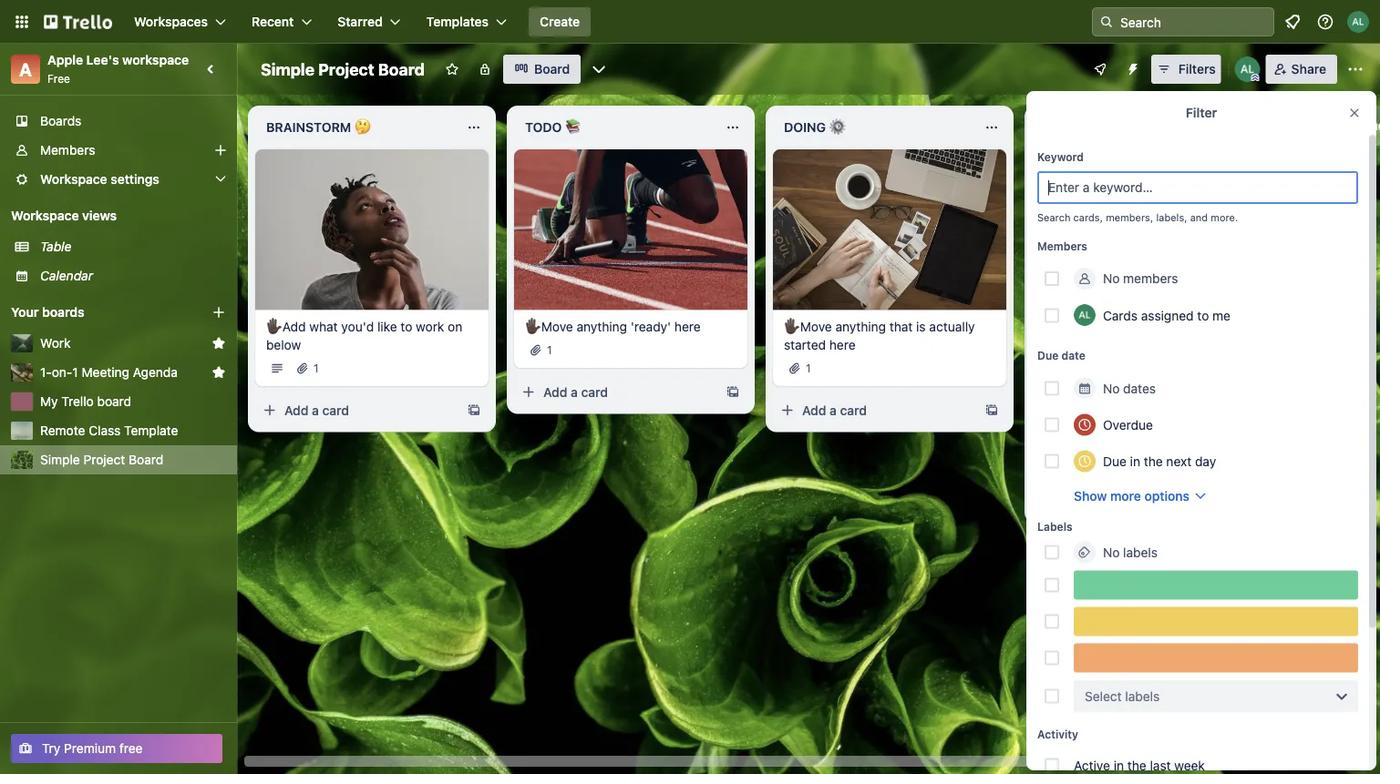 Task type: vqa. For each thing, say whether or not it's contained in the screenshot.
starred on the top left
yes



Task type: describe. For each thing, give the bounding box(es) containing it.
premium
[[64, 742, 116, 757]]

no dates
[[1103, 381, 1156, 396]]

add down "started"
[[802, 403, 826, 418]]

anything for 'ready'
[[577, 319, 627, 334]]

templates
[[426, 14, 489, 29]]

color: green, title: none element
[[1074, 571, 1358, 600]]

remote class template link
[[40, 422, 226, 440]]

doing ⚙️
[[784, 120, 842, 135]]

primary element
[[0, 0, 1380, 44]]

activity
[[1038, 729, 1079, 742]]

remote
[[40, 423, 85, 439]]

no for no dates
[[1103, 381, 1120, 396]]

move for ✋🏿 move anything 'ready' here
[[541, 319, 573, 334]]

lee's
[[86, 52, 119, 67]]

due in the next day
[[1103, 454, 1216, 469]]

3 / 4
[[1065, 454, 1082, 466]]

starred icon image for work
[[212, 336, 226, 351]]

select
[[1085, 689, 1122, 704]]

📝
[[1132, 403, 1145, 418]]

private image
[[478, 62, 492, 77]]

Enter a keyword… text field
[[1038, 171, 1358, 204]]

is inside ✋🏿 move anything that is actually started here
[[916, 319, 926, 334]]

starred
[[338, 14, 383, 29]]

1 vertical spatial project
[[83, 453, 125, 468]]

done
[[1043, 337, 1073, 353]]

members
[[1123, 271, 1178, 286]]

show more options button
[[1074, 487, 1208, 506]]

0 horizontal spatial members
[[40, 143, 95, 158]]

this member is an admin of this board. image
[[1252, 74, 1260, 82]]

project inside 'board name' text box
[[318, 59, 374, 79]]

🤔
[[355, 120, 367, 135]]

BRAINSTORM 🤔 text field
[[255, 113, 456, 142]]

power ups image
[[1093, 62, 1108, 77]]

card for you'd
[[322, 403, 349, 418]]

board inside text box
[[378, 59, 425, 79]]

1 for ✋🏿 move anything from doing to done here
[[1065, 363, 1070, 375]]

a left more in the right of the page
[[1089, 494, 1096, 509]]

0 horizontal spatial simple project board
[[40, 453, 163, 468]]

labels,
[[1156, 212, 1188, 224]]

to for ✋🏿 add what you'd like to work on below
[[401, 319, 412, 334]]

✋🏿 move anything 'ready' here
[[525, 319, 701, 334]]

card for that
[[840, 403, 867, 418]]

add down below
[[284, 403, 309, 418]]

filters button
[[1151, 55, 1221, 84]]

⚙️
[[829, 120, 842, 135]]

add a card for ✋🏿 add what you'd like to work on below
[[284, 403, 349, 418]]

a
[[19, 58, 32, 80]]

cards assigned to me
[[1103, 308, 1231, 323]]

dates
[[1123, 381, 1156, 396]]

add a card button for you'd
[[255, 396, 460, 425]]

filters
[[1179, 62, 1216, 77]]

add down ✋🏿 move anything 'ready' here
[[543, 385, 568, 400]]

members,
[[1106, 212, 1154, 224]]

your boards
[[11, 305, 84, 320]]

apple lee (applelee29) image inside primary element
[[1348, 11, 1369, 33]]

workspace views
[[11, 208, 117, 223]]

calendar link
[[40, 267, 226, 285]]

try premium free
[[42, 742, 143, 757]]

anothe
[[1344, 118, 1380, 133]]

3
[[1065, 454, 1072, 466]]

color: yellow, title: none element
[[1074, 608, 1358, 637]]

doing
[[1179, 319, 1213, 334]]

started
[[784, 337, 826, 353]]

labels
[[1038, 521, 1073, 534]]

due date
[[1038, 350, 1086, 362]]

apple lee's workspace link
[[47, 52, 189, 67]]

0 horizontal spatial apple lee (applelee29) image
[[1074, 305, 1096, 326]]

add a card down 4
[[1061, 494, 1126, 509]]

from
[[1149, 319, 1176, 334]]

table
[[40, 239, 72, 254]]

brainstorm
[[266, 120, 351, 135]]

labels for no labels
[[1123, 545, 1158, 560]]

starred button
[[327, 7, 412, 36]]

0 horizontal spatial board
[[129, 453, 163, 468]]

select labels
[[1085, 689, 1160, 704]]

views
[[82, 208, 117, 223]]

move for ✋🏿 move anything that is actually started here
[[800, 319, 832, 334]]

boards link
[[0, 107, 237, 136]]

trello
[[61, 394, 94, 409]]

Search field
[[1114, 8, 1274, 36]]

brainstorm 🤔
[[266, 120, 367, 135]]

close popover image
[[1348, 106, 1362, 120]]

you'd
[[341, 319, 374, 334]]

✋🏿 move anything that is actually started here
[[784, 319, 975, 353]]

week
[[1175, 759, 1205, 774]]

date
[[1062, 350, 1086, 362]]

1 for ✋🏿 move anything that is actually started here
[[806, 363, 811, 375]]

the for last
[[1128, 759, 1147, 774]]

add inside button
[[1317, 118, 1341, 133]]

in for due
[[1130, 454, 1141, 469]]

todo
[[525, 120, 562, 135]]

your
[[11, 305, 39, 320]]

cards
[[1103, 308, 1138, 323]]

add anothe
[[1317, 118, 1380, 133]]

work
[[416, 319, 444, 334]]

workspace settings button
[[0, 165, 237, 194]]

board link
[[503, 55, 581, 84]]

add a card button for that
[[773, 396, 977, 425]]

todo 📚
[[525, 120, 578, 135]]

add a card for ✋🏿 move anything 'ready' here
[[543, 385, 608, 400]]

card for 'ready'
[[581, 385, 608, 400]]

your boards with 5 items element
[[11, 302, 184, 324]]

add a card button for 'ready'
[[514, 378, 718, 407]]

workspace for workspace settings
[[40, 172, 107, 187]]

active
[[1074, 759, 1110, 774]]

4
[[1075, 454, 1082, 466]]

keyword
[[1038, 150, 1084, 163]]

that
[[890, 319, 913, 334]]

calendar
[[40, 269, 93, 284]]

0 horizontal spatial template
[[124, 423, 178, 439]]

search
[[1038, 212, 1071, 224]]

next
[[1167, 454, 1192, 469]]

a down 📝 at the right of page
[[1127, 428, 1133, 441]]



Task type: locate. For each thing, give the bounding box(es) containing it.
meeting
[[82, 365, 129, 380]]

this
[[1065, 428, 1087, 441]]

✋🏿 for ✋🏿 move anything that is actually started here
[[784, 319, 797, 334]]

2 no from the top
[[1103, 381, 1120, 396]]

star or unstar board image
[[445, 62, 460, 77]]

1 horizontal spatial create from template… image
[[726, 385, 740, 400]]

1 vertical spatial labels
[[1125, 689, 1160, 704]]

0 horizontal spatial project
[[83, 453, 125, 468]]

create from template… image
[[985, 404, 999, 418]]

a down ✋🏿 move anything that is actually started here
[[830, 403, 837, 418]]

actually
[[929, 319, 975, 334]]

✋🏿 for ✋🏿 add what you'd like to work on below
[[266, 319, 279, 334]]

apple lee (applelee29) image right open information menu image
[[1348, 11, 1369, 33]]

no for no labels
[[1103, 545, 1120, 560]]

0 horizontal spatial create from template… image
[[467, 404, 481, 418]]

starred icon image for 1-on-1 meeting agenda
[[212, 366, 226, 380]]

show menu image
[[1347, 60, 1365, 78]]

1 ✋🏿 from the left
[[266, 319, 279, 334]]

1 down "started"
[[806, 363, 811, 375]]

workspaces
[[134, 14, 208, 29]]

0 vertical spatial due
[[1038, 350, 1059, 362]]

2 horizontal spatial board
[[534, 62, 570, 77]]

1 vertical spatial due
[[1103, 454, 1127, 469]]

card template 📝
[[1043, 403, 1145, 418]]

move
[[541, 319, 573, 334], [800, 319, 832, 334], [1059, 319, 1091, 334]]

apple lee (applelee29) image right filters
[[1235, 57, 1261, 82]]

no up cards
[[1103, 271, 1120, 286]]

simple
[[261, 59, 315, 79], [40, 453, 80, 468]]

move inside ✋🏿 move anything that is actually started here
[[800, 319, 832, 334]]

here for ✋🏿 move anything from doing to done here
[[1076, 337, 1102, 353]]

1 vertical spatial workspace
[[11, 208, 79, 223]]

here inside ✋🏿 move anything from doing to done here
[[1076, 337, 1102, 353]]

1 horizontal spatial move
[[800, 319, 832, 334]]

members link
[[0, 136, 237, 165]]

simple down remote
[[40, 453, 80, 468]]

anything for from
[[1095, 319, 1145, 334]]

0 vertical spatial workspace
[[40, 172, 107, 187]]

2 vertical spatial apple lee (applelee29) image
[[1074, 305, 1096, 326]]

to inside ✋🏿 add what you'd like to work on below
[[401, 319, 412, 334]]

1 vertical spatial apple lee (applelee29) image
[[1235, 57, 1261, 82]]

0 horizontal spatial due
[[1038, 350, 1059, 362]]

anything for that
[[836, 319, 886, 334]]

my trello board
[[40, 394, 131, 409]]

1 horizontal spatial board
[[378, 59, 425, 79]]

2 horizontal spatial here
[[1076, 337, 1102, 353]]

add left close popover image
[[1317, 118, 1341, 133]]

1 move from the left
[[541, 319, 573, 334]]

1 vertical spatial simple project board
[[40, 453, 163, 468]]

✋🏿 inside ✋🏿 move anything that is actually started here
[[784, 319, 797, 334]]

filter
[[1186, 105, 1217, 120]]

due for due date
[[1038, 350, 1059, 362]]

DOING ⚙️ text field
[[773, 113, 974, 142]]

simple project board down class
[[40, 453, 163, 468]]

to left me on the top of the page
[[1197, 308, 1209, 323]]

to right the "doing"
[[1216, 319, 1228, 334]]

a down ✋🏿 move anything 'ready' here
[[571, 385, 578, 400]]

search cards, members, labels, and more.
[[1038, 212, 1238, 224]]

project down starred
[[318, 59, 374, 79]]

assigned
[[1141, 308, 1194, 323]]

me
[[1213, 308, 1231, 323]]

✋🏿 inside ✋🏿 add what you'd like to work on below
[[266, 319, 279, 334]]

0 horizontal spatial move
[[541, 319, 573, 334]]

this card is a template.
[[1065, 428, 1185, 441]]

add board image
[[212, 305, 226, 320]]

anything left 'ready'
[[577, 319, 627, 334]]

free
[[47, 72, 70, 85]]

move for ✋🏿 move anything from doing to done here
[[1059, 319, 1091, 334]]

1 horizontal spatial simple project board
[[261, 59, 425, 79]]

anything left "that"
[[836, 319, 886, 334]]

the for next
[[1144, 454, 1163, 469]]

members down search
[[1038, 240, 1088, 253]]

✋🏿 inside ✋🏿 move anything from doing to done here
[[1043, 319, 1056, 334]]

move inside ✋🏿 move anything from doing to done here
[[1059, 319, 1091, 334]]

to for ✋🏿 move anything from doing to done here
[[1216, 319, 1228, 334]]

templates button
[[415, 7, 518, 36]]

here inside ✋🏿 move anything 'ready' here link
[[675, 319, 701, 334]]

here
[[675, 319, 701, 334], [830, 337, 856, 353], [1076, 337, 1102, 353]]

1 horizontal spatial to
[[1197, 308, 1209, 323]]

2 horizontal spatial move
[[1059, 319, 1091, 334]]

1 horizontal spatial due
[[1103, 454, 1127, 469]]

simple project board inside 'board name' text box
[[261, 59, 425, 79]]

due left date
[[1038, 350, 1059, 362]]

3 anything from the left
[[1095, 319, 1145, 334]]

add
[[1317, 118, 1341, 133], [282, 319, 306, 334], [543, 385, 568, 400], [284, 403, 309, 418], [802, 403, 826, 418], [1061, 494, 1085, 509]]

try
[[42, 742, 61, 757]]

1 horizontal spatial anything
[[836, 319, 886, 334]]

a link
[[11, 55, 40, 84]]

1 horizontal spatial template
[[1075, 403, 1129, 418]]

add a card for ✋🏿 move anything that is actually started here
[[802, 403, 867, 418]]

✋🏿 move anything that is actually started here link
[[784, 318, 996, 354]]

0 horizontal spatial simple
[[40, 453, 80, 468]]

add a card button
[[514, 378, 718, 407], [255, 396, 460, 425], [773, 396, 977, 425], [1032, 487, 1236, 517]]

no for no members
[[1103, 271, 1120, 286]]

agenda
[[133, 365, 178, 380]]

no members
[[1103, 271, 1178, 286]]

0 vertical spatial starred icon image
[[212, 336, 226, 351]]

automation image
[[1118, 55, 1144, 80]]

0 notifications image
[[1282, 11, 1304, 33]]

no
[[1103, 271, 1120, 286], [1103, 381, 1120, 396], [1103, 545, 1120, 560]]

✋🏿 move anything from doing to done here
[[1043, 319, 1228, 353]]

1 vertical spatial members
[[1038, 240, 1088, 253]]

try premium free button
[[11, 735, 222, 764]]

more
[[1110, 489, 1141, 504]]

labels right select
[[1125, 689, 1160, 704]]

1 vertical spatial create from template… image
[[467, 404, 481, 418]]

template up this card is a template.
[[1075, 403, 1129, 418]]

0 horizontal spatial here
[[675, 319, 701, 334]]

anything left from
[[1095, 319, 1145, 334]]

4 ✋🏿 from the left
[[1043, 319, 1056, 334]]

2 move from the left
[[800, 319, 832, 334]]

board down remote class template link
[[129, 453, 163, 468]]

0 vertical spatial create from template… image
[[726, 385, 740, 400]]

workspace for workspace views
[[11, 208, 79, 223]]

apple lee (applelee29) image
[[1348, 11, 1369, 33], [1235, 57, 1261, 82], [1074, 305, 1096, 326]]

0 horizontal spatial in
[[1114, 759, 1124, 774]]

color: orange, title: none element
[[1074, 644, 1358, 673]]

add a card down ✋🏿 move anything 'ready' here
[[543, 385, 608, 400]]

like
[[377, 319, 397, 334]]

0 horizontal spatial anything
[[577, 319, 627, 334]]

1 vertical spatial no
[[1103, 381, 1120, 396]]

members
[[40, 143, 95, 158], [1038, 240, 1088, 253]]

open information menu image
[[1317, 13, 1335, 31]]

the left the last
[[1128, 759, 1147, 774]]

customize views image
[[590, 60, 608, 78]]

0 vertical spatial labels
[[1123, 545, 1158, 560]]

boards
[[40, 114, 81, 129]]

✋🏿 up "started"
[[784, 319, 797, 334]]

the left next
[[1144, 454, 1163, 469]]

1 horizontal spatial simple
[[261, 59, 315, 79]]

1 horizontal spatial project
[[318, 59, 374, 79]]

create from template… image
[[726, 385, 740, 400], [467, 404, 481, 418]]

✋🏿 add what you'd like to work on below link
[[266, 318, 478, 354]]

and
[[1190, 212, 1208, 224]]

1-
[[40, 365, 52, 380]]

3 move from the left
[[1059, 319, 1091, 334]]

a for ✋🏿 move anything that is actually started here
[[830, 403, 837, 418]]

1 vertical spatial simple
[[40, 453, 80, 468]]

0 vertical spatial the
[[1144, 454, 1163, 469]]

0 vertical spatial simple
[[261, 59, 315, 79]]

1 horizontal spatial members
[[1038, 240, 1088, 253]]

table link
[[40, 238, 226, 256]]

0 horizontal spatial to
[[401, 319, 412, 334]]

1 horizontal spatial apple lee (applelee29) image
[[1235, 57, 1261, 82]]

on-
[[52, 365, 72, 380]]

to right "like"
[[401, 319, 412, 334]]

add a card down below
[[284, 403, 349, 418]]

0 vertical spatial members
[[40, 143, 95, 158]]

add up labels
[[1061, 494, 1085, 509]]

0 vertical spatial simple project board
[[261, 59, 425, 79]]

1 vertical spatial the
[[1128, 759, 1147, 774]]

simple project board down starred
[[261, 59, 425, 79]]

here inside ✋🏿 move anything that is actually started here
[[830, 337, 856, 353]]

1 starred icon image from the top
[[212, 336, 226, 351]]

TODO 📚 text field
[[514, 113, 715, 142]]

a for ✋🏿 add what you'd like to work on below
[[312, 403, 319, 418]]

2 anything from the left
[[836, 319, 886, 334]]

what
[[309, 319, 338, 334]]

simple inside 'board name' text box
[[261, 59, 315, 79]]

add inside ✋🏿 add what you'd like to work on below
[[282, 319, 306, 334]]

3 ✋🏿 from the left
[[784, 319, 797, 334]]

below
[[266, 337, 301, 353]]

create from template… image for ✋🏿 move anything 'ready' here
[[726, 385, 740, 400]]

labels
[[1123, 545, 1158, 560], [1125, 689, 1160, 704]]

add up below
[[282, 319, 306, 334]]

free
[[119, 742, 143, 757]]

my trello board link
[[40, 393, 226, 411]]

1 down what
[[314, 363, 319, 375]]

cards,
[[1074, 212, 1103, 224]]

0 vertical spatial in
[[1130, 454, 1141, 469]]

1 horizontal spatial in
[[1130, 454, 1141, 469]]

anything inside ✋🏿 move anything from doing to done here
[[1095, 319, 1145, 334]]

in right active
[[1114, 759, 1124, 774]]

✋🏿 inside ✋🏿 move anything 'ready' here link
[[525, 319, 538, 334]]

2 horizontal spatial anything
[[1095, 319, 1145, 334]]

here right done
[[1076, 337, 1102, 353]]

simple project board
[[261, 59, 425, 79], [40, 453, 163, 468]]

1 horizontal spatial here
[[830, 337, 856, 353]]

1 inside button
[[72, 365, 78, 380]]

in down this card is a template.
[[1130, 454, 1141, 469]]

0 horizontal spatial is
[[916, 319, 926, 334]]

labels for select labels
[[1125, 689, 1160, 704]]

is down card template 📝
[[1116, 428, 1124, 441]]

✋🏿 right on
[[525, 319, 538, 334]]

1 vertical spatial starred icon image
[[212, 366, 226, 380]]

no down more in the right of the page
[[1103, 545, 1120, 560]]

1 up 'trello'
[[72, 365, 78, 380]]

work button
[[40, 335, 204, 353]]

1 horizontal spatial is
[[1116, 428, 1124, 441]]

here for ✋🏿 move anything that is actually started here
[[830, 337, 856, 353]]

create from template… image for ✋🏿 add what you'd like to work on below
[[467, 404, 481, 418]]

1 no from the top
[[1103, 271, 1120, 286]]

2 ✋🏿 from the left
[[525, 319, 538, 334]]

3 no from the top
[[1103, 545, 1120, 560]]

workspace
[[122, 52, 189, 67]]

here right "started"
[[830, 337, 856, 353]]

✋🏿 up below
[[266, 319, 279, 334]]

0 vertical spatial apple lee (applelee29) image
[[1348, 11, 1369, 33]]

apple lee (applelee29) image left cards
[[1074, 305, 1096, 326]]

search image
[[1100, 15, 1114, 29]]

✋🏿 move anything from doing to done here link
[[1043, 318, 1255, 354]]

anything inside ✋🏿 move anything that is actually started here
[[836, 319, 886, 334]]

add a card
[[543, 385, 608, 400], [284, 403, 349, 418], [802, 403, 867, 418], [1061, 494, 1126, 509]]

1-on-1 meeting agenda button
[[40, 364, 204, 382]]

Board name text field
[[252, 55, 434, 84]]

✋🏿 up done
[[1043, 319, 1056, 334]]

0 vertical spatial project
[[318, 59, 374, 79]]

✋🏿 for ✋🏿 move anything from doing to done here
[[1043, 319, 1056, 334]]

due down this card is a template.
[[1103, 454, 1127, 469]]

recent button
[[241, 7, 323, 36]]

project down class
[[83, 453, 125, 468]]

template down the my trello board link
[[124, 423, 178, 439]]

board left customize views image
[[534, 62, 570, 77]]

1 vertical spatial in
[[1114, 759, 1124, 774]]

workspace up workspace views
[[40, 172, 107, 187]]

board left star or unstar board icon
[[378, 59, 425, 79]]

anything
[[577, 319, 627, 334], [836, 319, 886, 334], [1095, 319, 1145, 334]]

here right 'ready'
[[675, 319, 701, 334]]

card
[[1043, 403, 1071, 418]]

add a card down "started"
[[802, 403, 867, 418]]

board
[[378, 59, 425, 79], [534, 62, 570, 77], [129, 453, 163, 468]]

2 starred icon image from the top
[[212, 366, 226, 380]]

2 vertical spatial no
[[1103, 545, 1120, 560]]

workspaces button
[[123, 7, 237, 36]]

no labels
[[1103, 545, 1158, 560]]

a for ✋🏿 move anything 'ready' here
[[571, 385, 578, 400]]

anything inside ✋🏿 move anything 'ready' here link
[[577, 319, 627, 334]]

remote class template
[[40, 423, 178, 439]]

✋🏿
[[266, 319, 279, 334], [525, 319, 538, 334], [784, 319, 797, 334], [1043, 319, 1056, 334]]

card template 📝 link
[[1043, 402, 1255, 420]]

simple down recent dropdown button
[[261, 59, 315, 79]]

apple lee's workspace free
[[47, 52, 189, 85]]

due for due in the next day
[[1103, 454, 1127, 469]]

workspace inside dropdown button
[[40, 172, 107, 187]]

is right "that"
[[916, 319, 926, 334]]

workspace up table
[[11, 208, 79, 223]]

no left the dates
[[1103, 381, 1120, 396]]

simple project board link
[[40, 451, 226, 470]]

on
[[448, 319, 462, 334]]

recent
[[252, 14, 294, 29]]

workspace
[[40, 172, 107, 187], [11, 208, 79, 223]]

1 down due date
[[1065, 363, 1070, 375]]

a down what
[[312, 403, 319, 418]]

workspace settings
[[40, 172, 159, 187]]

labels down show more options button
[[1123, 545, 1158, 560]]

members down boards
[[40, 143, 95, 158]]

share
[[1292, 62, 1327, 77]]

1 vertical spatial is
[[1116, 428, 1124, 441]]

starred icon image
[[212, 336, 226, 351], [212, 366, 226, 380]]

1 for ✋🏿 move anything 'ready' here
[[547, 344, 552, 357]]

options
[[1145, 489, 1190, 504]]

more.
[[1211, 212, 1238, 224]]

workspace navigation collapse icon image
[[199, 57, 224, 82]]

to inside ✋🏿 move anything from doing to done here
[[1216, 319, 1228, 334]]

card
[[581, 385, 608, 400], [322, 403, 349, 418], [840, 403, 867, 418], [1090, 428, 1113, 441], [1099, 494, 1126, 509]]

0 vertical spatial no
[[1103, 271, 1120, 286]]

2 horizontal spatial to
[[1216, 319, 1228, 334]]

2 horizontal spatial apple lee (applelee29) image
[[1348, 11, 1369, 33]]

boards
[[42, 305, 84, 320]]

0 vertical spatial is
[[916, 319, 926, 334]]

✋🏿 for ✋🏿 move anything 'ready' here
[[525, 319, 538, 334]]

1 anything from the left
[[577, 319, 627, 334]]

1 down ✋🏿 move anything 'ready' here
[[547, 344, 552, 357]]

in for active
[[1114, 759, 1124, 774]]

back to home image
[[44, 7, 112, 36]]

0 vertical spatial template
[[1075, 403, 1129, 418]]

1 vertical spatial template
[[124, 423, 178, 439]]



